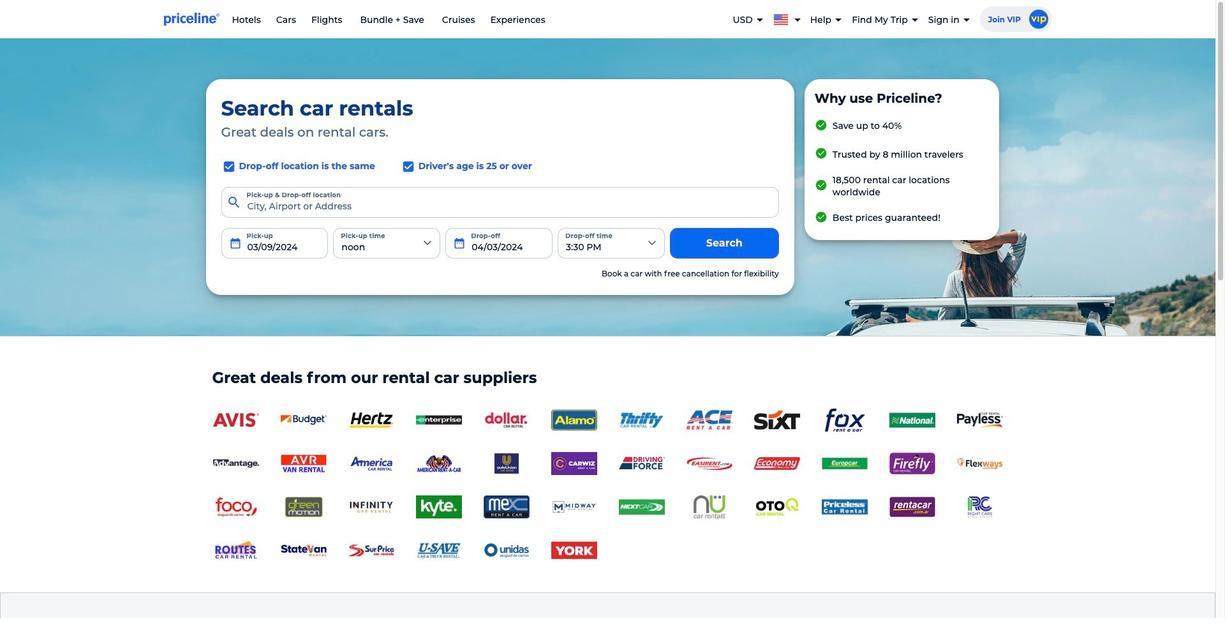 Task type: vqa. For each thing, say whether or not it's contained in the screenshot.
rightmost "15" button
no



Task type: describe. For each thing, give the bounding box(es) containing it.
u save image
[[416, 539, 462, 562]]

sixt image
[[754, 409, 800, 432]]

unidas image
[[484, 539, 530, 562]]

autounion image
[[484, 452, 530, 475]]

flexways image
[[957, 452, 1003, 475]]

calendar image
[[453, 237, 466, 250]]

budget image
[[281, 409, 327, 432]]

Pick-up field
[[221, 228, 328, 258]]

kyte image
[[416, 496, 462, 519]]

avis image
[[213, 409, 259, 432]]

europcar image
[[822, 452, 868, 475]]

right cars image
[[957, 496, 1003, 519]]

surprice image
[[348, 539, 394, 562]]

priceless image
[[822, 496, 868, 519]]

routes image
[[213, 539, 259, 562]]

nü image
[[687, 496, 733, 519]]

fox image
[[822, 409, 868, 432]]

york image
[[551, 539, 597, 562]]

enterprise image
[[416, 409, 462, 432]]

state van rental image
[[281, 539, 327, 562]]

airport van rental image
[[281, 452, 327, 475]]

ace image
[[687, 409, 733, 432]]

rentacar image
[[890, 496, 936, 519]]

driving force image
[[619, 452, 665, 475]]

en us image
[[774, 12, 794, 25]]

Drop-off field
[[446, 228, 553, 258]]

otoq image
[[754, 496, 800, 519]]

mex image
[[484, 496, 530, 519]]



Task type: locate. For each thing, give the bounding box(es) containing it.
america car rental image
[[348, 452, 394, 475]]

payless image
[[957, 412, 1003, 428]]

infinity image
[[348, 496, 394, 519]]

priceline.com home image
[[164, 12, 219, 26]]

dollar image
[[484, 409, 530, 432]]

economy image
[[754, 452, 800, 475]]

firefly image
[[890, 452, 936, 475]]

calendar image
[[229, 237, 242, 250]]

City, Airport or Address text field
[[221, 187, 779, 218]]

midway image
[[551, 496, 597, 519]]

thrifty image
[[619, 409, 665, 432]]

foco image
[[213, 496, 259, 519]]

advantage image
[[213, 452, 259, 475]]

carwiz image
[[551, 452, 597, 475]]

hertz image
[[348, 409, 394, 432]]

vip badge icon image
[[1030, 10, 1049, 29]]

easirent image
[[687, 452, 733, 475]]

nextcar image
[[619, 496, 665, 519]]

american image
[[416, 452, 462, 475]]

green motion image
[[281, 496, 327, 519]]

alamo image
[[551, 409, 597, 432]]

national image
[[890, 409, 936, 432]]



